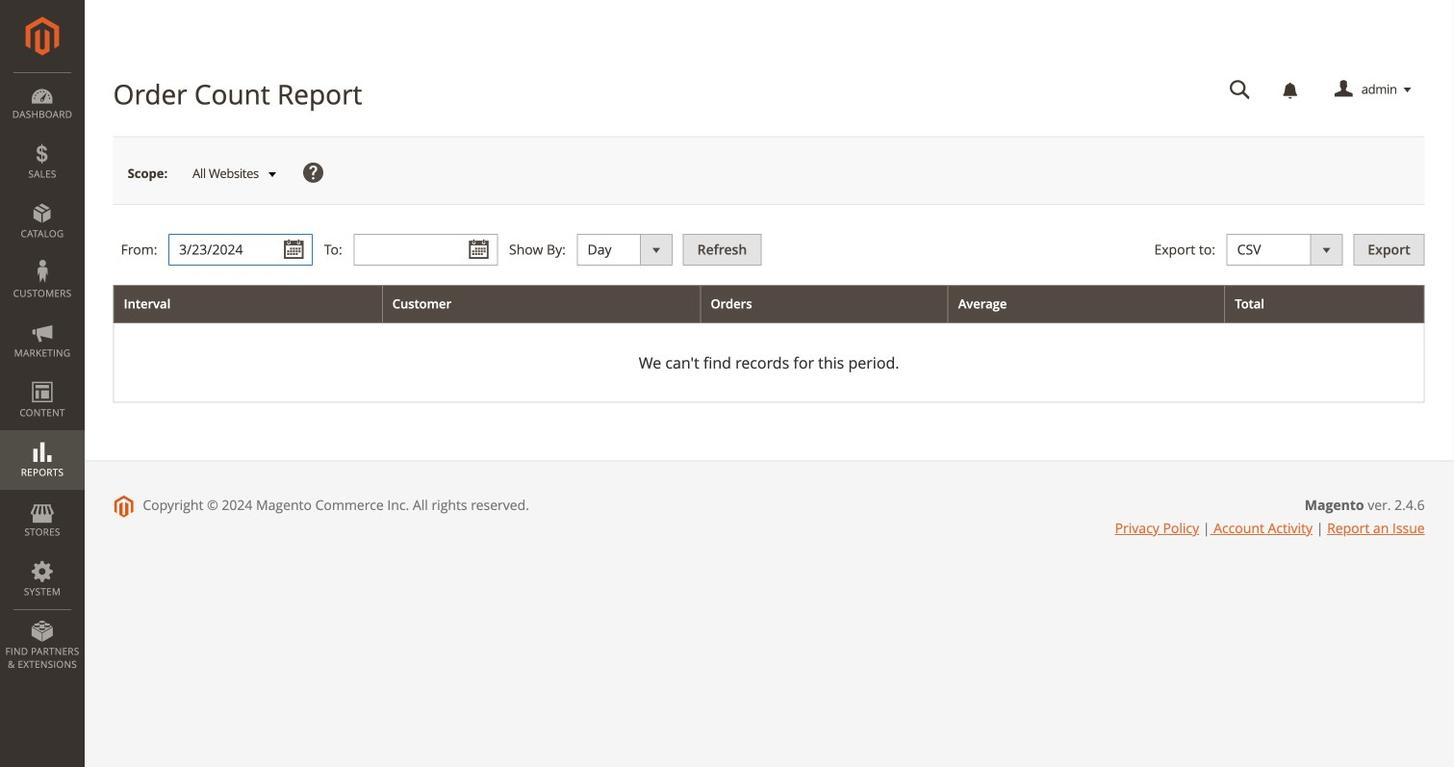 Task type: locate. For each thing, give the bounding box(es) containing it.
menu bar
[[0, 72, 85, 681]]

None text field
[[1216, 73, 1264, 107], [169, 234, 313, 266], [1216, 73, 1264, 107], [169, 234, 313, 266]]

None text field
[[354, 234, 498, 266]]



Task type: describe. For each thing, give the bounding box(es) containing it.
magento admin panel image
[[26, 16, 59, 56]]



